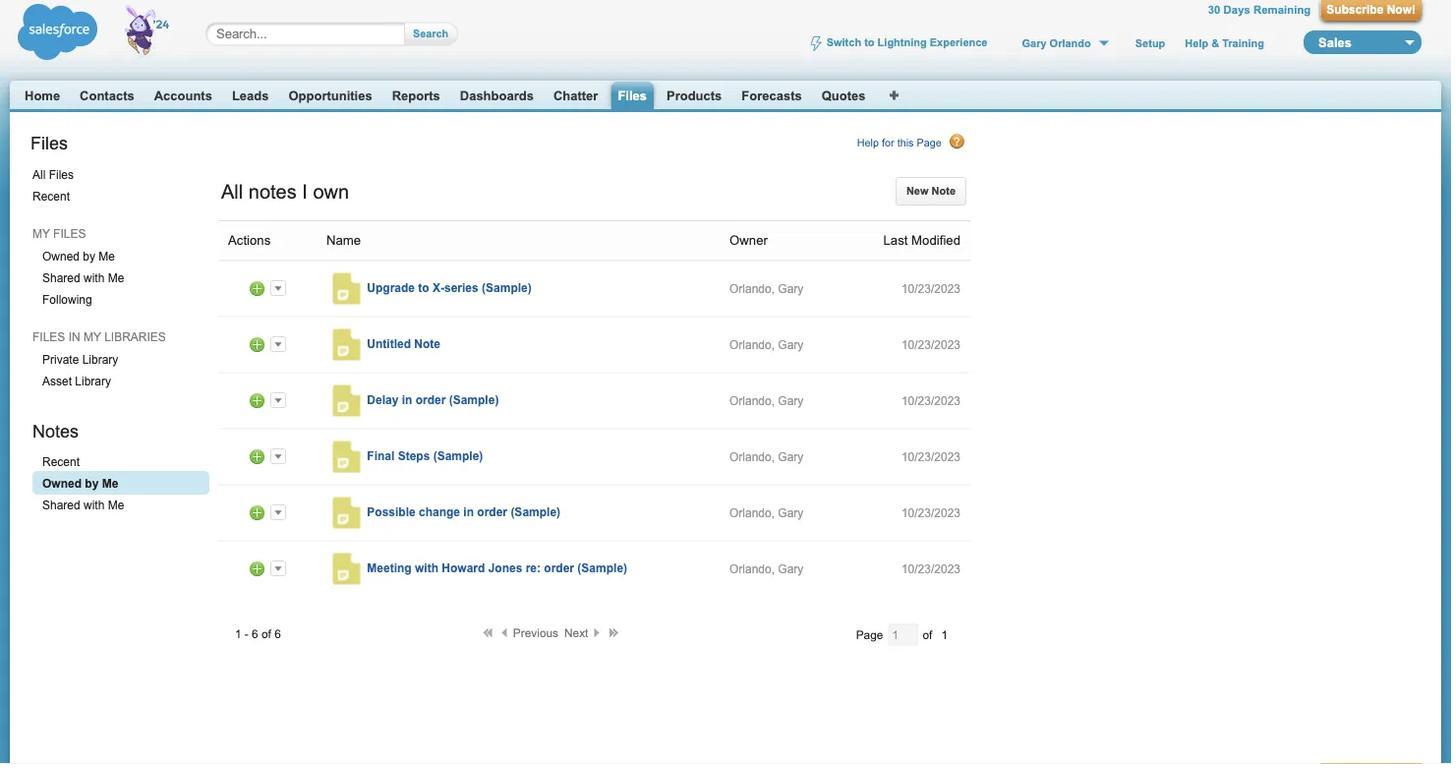Task type: vqa. For each thing, say whether or not it's contained in the screenshot.
Follow
no



Task type: locate. For each thing, give the bounding box(es) containing it.
(sample) up the re:
[[511, 505, 561, 518]]

0 vertical spatial to
[[865, 37, 875, 49]]

with
[[84, 271, 105, 285], [84, 499, 105, 512], [415, 561, 439, 574]]

orlando,
[[730, 282, 775, 295], [730, 338, 775, 351], [730, 394, 775, 407], [730, 450, 775, 463], [730, 506, 775, 519], [730, 562, 775, 575]]

files inside my files owned by me shared with me following
[[53, 227, 86, 240]]

1 vertical spatial owned by me link
[[32, 471, 210, 495]]

note image left upgrade
[[330, 273, 361, 304]]

quotes link
[[822, 88, 866, 103]]

2 open more actions list image from the top
[[271, 392, 286, 408]]

all files link
[[23, 162, 210, 186]]

0 horizontal spatial all
[[32, 168, 46, 181]]

library down private library link
[[75, 375, 111, 388]]

shared with me link
[[32, 265, 210, 289], [32, 493, 210, 516]]

0 vertical spatial note image
[[330, 273, 361, 304]]

quotes
[[822, 88, 866, 103]]

recent owned by me shared with me
[[42, 455, 124, 512]]

change
[[419, 505, 460, 518]]

1 vertical spatial note
[[414, 337, 441, 350]]

1 vertical spatial recent
[[42, 455, 80, 469]]

to for switch
[[865, 37, 875, 49]]

0 horizontal spatial note
[[414, 337, 441, 350]]

help left for
[[858, 137, 879, 149]]

last page image
[[610, 627, 618, 637]]

0 horizontal spatial 1
[[235, 627, 241, 640]]

1 open more actions list image from the top
[[271, 336, 286, 352]]

final
[[367, 449, 395, 462]]

owned by me link
[[32, 244, 210, 267], [32, 471, 210, 495]]

note image for upgrade to x-series (sample)
[[330, 273, 361, 304]]

None button
[[1321, 0, 1422, 21], [405, 22, 449, 46], [1321, 0, 1422, 21], [405, 22, 449, 46]]

switch
[[827, 37, 862, 49]]

note for new note
[[932, 185, 956, 197]]

series
[[445, 281, 479, 294]]

1 orlando, gary from the top
[[730, 282, 804, 295]]

files right chatter link
[[618, 88, 647, 103]]

0 horizontal spatial to
[[418, 281, 430, 294]]

owned
[[42, 250, 80, 263], [42, 477, 82, 490]]

owned inside my files owned by me shared with me following
[[42, 250, 80, 263]]

2 shared from the top
[[42, 499, 80, 512]]

0 vertical spatial shared with me link
[[32, 265, 210, 289]]

files down all files recent
[[53, 227, 86, 240]]

delay in order (sample)
[[367, 393, 499, 406]]

orlando, gary for jones
[[730, 562, 804, 575]]

shared inside my files owned by me shared with me following
[[42, 271, 80, 285]]

order
[[416, 393, 446, 406], [477, 505, 508, 518], [544, 561, 574, 574]]

my right the in
[[84, 330, 101, 344]]

3 orlando, from the top
[[730, 394, 775, 407]]

1 vertical spatial open more actions list image
[[271, 504, 286, 520]]

order right 'delay'
[[416, 393, 446, 406]]

1 6 from the left
[[252, 627, 258, 640]]

1 left -
[[235, 627, 241, 640]]

new
[[907, 185, 929, 197]]

note right untitled
[[414, 337, 441, 350]]

in
[[402, 393, 412, 406], [464, 505, 474, 518]]

4 open more actions list image from the top
[[271, 561, 286, 576]]

orlando
[[1050, 37, 1092, 49]]

by
[[83, 250, 95, 263], [85, 477, 99, 490]]

1 note image from the top
[[330, 273, 361, 304]]

4 10/23/2023 from the top
[[902, 450, 961, 463]]

6 orlando, gary link from the top
[[730, 562, 804, 575]]

upgrade to x-series (sample)
[[367, 281, 532, 294]]

following link
[[32, 287, 210, 311]]

3 note image from the top
[[330, 497, 361, 529]]

0 horizontal spatial 6
[[252, 627, 258, 640]]

files inside files in my libraries private library asset library
[[32, 330, 65, 344]]

orlando, for order
[[730, 506, 775, 519]]

of
[[262, 627, 271, 640], [923, 628, 933, 641]]

5 orlando, gary from the top
[[730, 506, 804, 519]]

10/23/2023 for order
[[902, 506, 961, 519]]

note image left meeting
[[330, 553, 361, 585]]

page
[[917, 137, 942, 149], [856, 628, 884, 641]]

owned by me link up following 'link'
[[32, 244, 210, 267]]

1 right page text field
[[942, 628, 948, 641]]

owned down notes
[[42, 477, 82, 490]]

1 horizontal spatial note
[[932, 185, 956, 197]]

1 vertical spatial shared
[[42, 499, 80, 512]]

10/23/2023
[[902, 282, 961, 295], [902, 338, 961, 351], [902, 394, 961, 407], [902, 450, 961, 463], [902, 506, 961, 519], [902, 562, 961, 575]]

gary for final steps (sample)
[[778, 450, 804, 463]]

shared down notes
[[42, 499, 80, 512]]

files inside all files recent
[[49, 168, 74, 181]]

untitled note
[[367, 337, 441, 350]]

leads
[[232, 88, 269, 103]]

of right -
[[262, 627, 271, 640]]

0 vertical spatial help
[[1186, 37, 1209, 49]]

0 horizontal spatial help
[[858, 137, 879, 149]]

note image left possible on the bottom of page
[[330, 497, 361, 529]]

recent inside recent owned by me shared with me
[[42, 455, 80, 469]]

1 vertical spatial my
[[84, 330, 101, 344]]

recent
[[32, 190, 70, 203], [42, 455, 80, 469]]

&
[[1212, 37, 1220, 49]]

recent down all files 'link'
[[32, 190, 70, 203]]

0 vertical spatial order
[[416, 393, 446, 406]]

0 vertical spatial by
[[83, 250, 95, 263]]

all inside all files recent
[[32, 168, 46, 181]]

3 open more actions list image from the top
[[271, 448, 286, 464]]

1 shared from the top
[[42, 271, 80, 285]]

1 vertical spatial help
[[858, 137, 879, 149]]

open more actions list image
[[271, 280, 286, 296], [271, 392, 286, 408], [271, 448, 286, 464], [271, 561, 286, 576]]

page left page text field
[[856, 628, 884, 641]]

help for help & training
[[1186, 37, 1209, 49]]

shared up "following" on the left top of page
[[42, 271, 80, 285]]

my
[[32, 227, 50, 240], [84, 330, 101, 344]]

2 owned from the top
[[42, 477, 82, 490]]

chatter
[[554, 88, 598, 103]]

my down all files recent
[[32, 227, 50, 240]]

1 horizontal spatial all
[[221, 181, 243, 203]]

order right the re:
[[544, 561, 574, 574]]

by inside recent owned by me shared with me
[[85, 477, 99, 490]]

gary
[[1022, 37, 1047, 49], [778, 282, 804, 295], [778, 338, 804, 351], [778, 394, 804, 407], [778, 450, 804, 463], [778, 506, 804, 519], [778, 562, 804, 575]]

in right 'delay'
[[402, 393, 412, 406]]

last modified
[[884, 233, 961, 248]]

help for help for this page
[[858, 137, 879, 149]]

gary for upgrade to x-series (sample)
[[778, 282, 804, 295]]

1 horizontal spatial 6
[[275, 627, 281, 640]]

note image
[[330, 385, 361, 416], [330, 441, 361, 473], [330, 497, 361, 529], [330, 553, 361, 585]]

0 vertical spatial note
[[932, 185, 956, 197]]

library down 'files in my libraries' link
[[82, 353, 118, 366]]

note for untitled note
[[414, 337, 441, 350]]

(sample) up final steps (sample)
[[449, 393, 499, 406]]

setup link
[[1136, 37, 1166, 50]]

1 owned by me link from the top
[[32, 244, 210, 267]]

0 vertical spatial with
[[84, 271, 105, 285]]

1 vertical spatial to
[[418, 281, 430, 294]]

1 note image from the top
[[330, 385, 361, 416]]

0 vertical spatial open more actions list image
[[271, 336, 286, 352]]

1 10/23/2023 from the top
[[902, 282, 961, 295]]

4 note image from the top
[[330, 553, 361, 585]]

1 vertical spatial files
[[30, 133, 68, 153]]

with inside recent owned by me shared with me
[[84, 499, 105, 512]]

howard
[[442, 561, 485, 574]]

library
[[82, 353, 118, 366], [75, 375, 111, 388]]

by inside my files owned by me shared with me following
[[83, 250, 95, 263]]

2 note image from the top
[[330, 441, 361, 473]]

5 orlando, gary link from the top
[[730, 506, 804, 519]]

note
[[932, 185, 956, 197], [414, 337, 441, 350]]

page right this
[[917, 137, 942, 149]]

0 vertical spatial recent
[[32, 190, 70, 203]]

to left x-
[[418, 281, 430, 294]]

of right page text field
[[923, 628, 933, 641]]

0 horizontal spatial in
[[402, 393, 412, 406]]

2 note image from the top
[[330, 329, 361, 360]]

possible
[[367, 505, 416, 518]]

1 vertical spatial files
[[32, 330, 65, 344]]

2 10/23/2023 from the top
[[902, 338, 961, 351]]

0 vertical spatial files
[[53, 227, 86, 240]]

1 horizontal spatial page
[[917, 137, 942, 149]]

5 orlando, from the top
[[730, 506, 775, 519]]

previous
[[513, 626, 559, 640]]

1 vertical spatial order
[[477, 505, 508, 518]]

orlando, gary link
[[730, 282, 804, 295], [730, 338, 804, 351], [730, 394, 804, 407], [730, 450, 804, 463], [730, 506, 804, 519], [730, 562, 804, 575]]

1 open more actions list image from the top
[[271, 280, 286, 296]]

me
[[99, 250, 115, 263], [108, 271, 124, 285], [102, 477, 118, 490], [108, 499, 124, 512]]

0 vertical spatial shared
[[42, 271, 80, 285]]

3 orlando, gary link from the top
[[730, 394, 804, 407]]

next image
[[591, 627, 600, 637]]

orlando, gary link for (sample)
[[730, 394, 804, 407]]

orlando, gary
[[730, 282, 804, 295], [730, 338, 804, 351], [730, 394, 804, 407], [730, 450, 804, 463], [730, 506, 804, 519], [730, 562, 804, 575]]

6 10/23/2023 from the top
[[902, 562, 961, 575]]

note image
[[330, 273, 361, 304], [330, 329, 361, 360]]

2 6 from the left
[[275, 627, 281, 640]]

10/23/2023 for jones
[[902, 562, 961, 575]]

1 vertical spatial in
[[464, 505, 474, 518]]

opportunities link
[[289, 88, 372, 103]]

5 10/23/2023 from the top
[[902, 506, 961, 519]]

in right change
[[464, 505, 474, 518]]

note right new
[[932, 185, 956, 197]]

1 orlando, from the top
[[730, 282, 775, 295]]

delay
[[367, 393, 399, 406]]

products link
[[667, 88, 722, 103]]

recent down notes
[[42, 455, 80, 469]]

0 vertical spatial library
[[82, 353, 118, 366]]

recent link up my files link
[[23, 184, 210, 207]]

open more actions list image for upgrade to x-series (sample)
[[271, 280, 286, 296]]

setup
[[1136, 37, 1166, 49]]

1
[[235, 627, 241, 640], [942, 628, 948, 641]]

1 horizontal spatial of
[[923, 628, 933, 641]]

asset library link
[[32, 369, 210, 392]]

own
[[313, 181, 349, 203]]

1 vertical spatial page
[[856, 628, 884, 641]]

2 vertical spatial files
[[49, 168, 74, 181]]

2 orlando, from the top
[[730, 338, 775, 351]]

2 orlando, gary link from the top
[[730, 338, 804, 351]]

owned up "following" on the left top of page
[[42, 250, 80, 263]]

owner
[[730, 233, 768, 248]]

2 horizontal spatial order
[[544, 561, 574, 574]]

1 - 6 of  6
[[235, 627, 281, 640]]

(sample) right series
[[482, 281, 532, 294]]

recent inside all files recent
[[32, 190, 70, 203]]

Page text field
[[889, 624, 918, 646]]

training
[[1223, 37, 1265, 49]]

possible change in order (sample) link
[[361, 505, 561, 518]]

remaining
[[1254, 3, 1312, 16]]

1 orlando, gary link from the top
[[730, 282, 804, 295]]

files up my files link
[[49, 168, 74, 181]]

recent link down notes
[[32, 449, 210, 473]]

1 vertical spatial by
[[85, 477, 99, 490]]

to right the switch at the top
[[865, 37, 875, 49]]

0 vertical spatial owned
[[42, 250, 80, 263]]

2 vertical spatial with
[[415, 561, 439, 574]]

note image left final
[[330, 441, 361, 473]]

2 open more actions list image from the top
[[271, 504, 286, 520]]

1 vertical spatial shared with me link
[[32, 493, 210, 516]]

files
[[618, 88, 647, 103], [30, 133, 68, 153], [49, 168, 74, 181]]

1 vertical spatial owned
[[42, 477, 82, 490]]

3 10/23/2023 from the top
[[902, 394, 961, 407]]

3 orlando, gary from the top
[[730, 394, 804, 407]]

note inside button
[[932, 185, 956, 197]]

1 vertical spatial note image
[[330, 329, 361, 360]]

orlando, gary for order
[[730, 506, 804, 519]]

0 horizontal spatial order
[[416, 393, 446, 406]]

1 horizontal spatial to
[[865, 37, 875, 49]]

note image left untitled
[[330, 329, 361, 360]]

1 vertical spatial with
[[84, 499, 105, 512]]

owned by me link down notes
[[32, 471, 210, 495]]

gary orlando
[[1022, 37, 1092, 49]]

6 orlando, from the top
[[730, 562, 775, 575]]

files in my libraries link
[[23, 324, 210, 348]]

1 horizontal spatial my
[[84, 330, 101, 344]]

all for all files recent
[[32, 168, 46, 181]]

6 orlando, gary from the top
[[730, 562, 804, 575]]

orlando, gary link for order
[[730, 506, 804, 519]]

dashboards
[[460, 88, 534, 103]]

0 horizontal spatial my
[[32, 227, 50, 240]]

None search field
[[185, 0, 471, 68]]

1 horizontal spatial 1
[[942, 628, 948, 641]]

2 owned by me link from the top
[[32, 471, 210, 495]]

order right change
[[477, 505, 508, 518]]

orlando, gary link for series
[[730, 282, 804, 295]]

0 vertical spatial owned by me link
[[32, 244, 210, 267]]

orlando, for jones
[[730, 562, 775, 575]]

help left &
[[1186, 37, 1209, 49]]

all down home
[[32, 168, 46, 181]]

1 horizontal spatial order
[[477, 505, 508, 518]]

files up all files recent
[[30, 133, 68, 153]]

0 horizontal spatial page
[[856, 628, 884, 641]]

1 owned from the top
[[42, 250, 80, 263]]

1 horizontal spatial help
[[1186, 37, 1209, 49]]

opportunities
[[289, 88, 372, 103]]

forecasts
[[742, 88, 802, 103]]

private
[[42, 353, 79, 366]]

0 vertical spatial page
[[917, 137, 942, 149]]

note image left 'delay'
[[330, 385, 361, 416]]

0 vertical spatial my
[[32, 227, 50, 240]]

open more actions list image
[[271, 336, 286, 352], [271, 504, 286, 520]]

home link
[[25, 88, 60, 103]]

1 vertical spatial recent link
[[32, 449, 210, 473]]

files up private
[[32, 330, 65, 344]]

all left notes
[[221, 181, 243, 203]]

first page image
[[483, 627, 492, 637]]



Task type: describe. For each thing, give the bounding box(es) containing it.
new note
[[907, 185, 956, 197]]

actions
[[228, 233, 271, 248]]

Search... text field
[[216, 26, 386, 42]]

open more actions list image for final steps (sample)
[[271, 448, 286, 464]]

2 shared with me link from the top
[[32, 493, 210, 516]]

4 orlando, gary from the top
[[730, 450, 804, 463]]

all notes i own
[[221, 181, 349, 203]]

(sample) right steps
[[433, 449, 483, 462]]

note image for untitled note
[[330, 329, 361, 360]]

all files recent
[[32, 168, 74, 203]]

possible change in order (sample)
[[367, 505, 561, 518]]

name
[[327, 233, 361, 248]]

contacts link
[[80, 88, 134, 103]]

to for upgrade
[[418, 281, 430, 294]]

steps
[[398, 449, 430, 462]]

private library link
[[32, 347, 210, 371]]

0 vertical spatial recent link
[[23, 184, 210, 207]]

of 1
[[923, 628, 948, 641]]

-
[[245, 627, 249, 640]]

switch to lightning experience
[[827, 37, 988, 49]]

dashboards link
[[460, 88, 534, 103]]

final steps (sample)
[[367, 449, 483, 462]]

home
[[25, 88, 60, 103]]

note image for final steps (sample)
[[330, 441, 361, 473]]

orlando, for (sample)
[[730, 394, 775, 407]]

orlando, gary for (sample)
[[730, 394, 804, 407]]

previous link
[[500, 626, 559, 640]]

products
[[667, 88, 722, 103]]

(sample) up next image
[[578, 561, 628, 574]]

leads link
[[232, 88, 269, 103]]

open more actions list image for meeting with howard jones re: order (sample)
[[271, 561, 286, 576]]

libraries
[[104, 330, 166, 344]]

salesforce.com image
[[13, 0, 185, 64]]

open more actions list image for delay in order (sample)
[[271, 392, 286, 408]]

0 horizontal spatial of
[[262, 627, 271, 640]]

note image for delay in order (sample)
[[330, 385, 361, 416]]

meeting with howard jones re: order (sample)
[[367, 561, 628, 574]]

1 shared with me link from the top
[[32, 265, 210, 289]]

help & training link
[[1186, 37, 1265, 50]]

owned by me link for my files
[[32, 244, 210, 267]]

forecasts link
[[742, 88, 802, 103]]

days
[[1224, 3, 1251, 16]]

notes
[[249, 181, 297, 203]]

for
[[882, 137, 895, 149]]

orlando, gary link for jones
[[730, 562, 804, 575]]

all for all notes i own
[[221, 181, 243, 203]]

0 vertical spatial in
[[402, 393, 412, 406]]

this
[[898, 137, 914, 149]]

delay in order (sample) link
[[361, 393, 499, 406]]

in
[[69, 330, 80, 344]]

help for this page link
[[858, 134, 966, 150]]

x-
[[433, 281, 445, 294]]

untitled note link
[[361, 337, 441, 350]]

orlando, gary for series
[[730, 282, 804, 295]]

reports
[[392, 88, 440, 103]]

following
[[42, 293, 92, 306]]

4 orlando, from the top
[[730, 450, 775, 463]]

notes
[[32, 421, 79, 441]]

re:
[[526, 561, 541, 574]]

gary for possible change in order (sample)
[[778, 506, 804, 519]]

upgrade to x-series (sample) link
[[361, 281, 532, 294]]

1 horizontal spatial in
[[464, 505, 474, 518]]

note image for possible change in order (sample)
[[330, 497, 361, 529]]

my inside my files owned by me shared with me following
[[32, 227, 50, 240]]

next link
[[565, 626, 602, 640]]

owned inside recent owned by me shared with me
[[42, 477, 82, 490]]

4 orlando, gary link from the top
[[730, 450, 804, 463]]

with inside my files owned by me shared with me following
[[84, 271, 105, 285]]

accounts
[[154, 88, 212, 103]]

0 vertical spatial files
[[618, 88, 647, 103]]

2 vertical spatial order
[[544, 561, 574, 574]]

my inside files in my libraries private library asset library
[[84, 330, 101, 344]]

all tabs image
[[889, 88, 901, 100]]

open more actions list image for untitled note
[[271, 336, 286, 352]]

i
[[302, 181, 308, 203]]

30
[[1209, 3, 1221, 16]]

last
[[884, 233, 908, 248]]

modified
[[912, 233, 961, 248]]

sales
[[1319, 35, 1352, 50]]

shared inside recent owned by me shared with me
[[42, 499, 80, 512]]

asset
[[42, 375, 72, 388]]

reports link
[[392, 88, 440, 103]]

meeting with howard jones re: order (sample) link
[[361, 561, 628, 574]]

10/23/2023 for series
[[902, 282, 961, 295]]

new note button
[[896, 177, 967, 205]]

jones
[[489, 561, 523, 574]]

upgrade
[[367, 281, 415, 294]]

10/23/2023 for (sample)
[[902, 394, 961, 407]]

files in my libraries private library asset library
[[32, 330, 166, 388]]

accounts link
[[154, 88, 212, 103]]

orlando, for series
[[730, 282, 775, 295]]

previous image
[[502, 627, 511, 637]]

lightning
[[878, 37, 927, 49]]

1 vertical spatial library
[[75, 375, 111, 388]]

experience
[[930, 37, 988, 49]]

contacts
[[80, 88, 134, 103]]

help & training
[[1186, 37, 1265, 49]]

help for this page
[[858, 137, 942, 149]]

30 days remaining
[[1209, 3, 1312, 16]]

files link
[[618, 88, 647, 104]]

next
[[565, 626, 589, 640]]

my files link
[[23, 221, 210, 245]]

final steps (sample) link
[[361, 449, 483, 462]]

30 days remaining link
[[1209, 3, 1312, 16]]

owned by me link for recent
[[32, 471, 210, 495]]

2 orlando, gary from the top
[[730, 338, 804, 351]]

gary for meeting with howard jones re: order (sample)
[[778, 562, 804, 575]]

my files owned by me shared with me following
[[32, 227, 124, 306]]

help for this page (new window) image
[[950, 134, 966, 150]]

chatter link
[[554, 88, 598, 103]]

untitled
[[367, 337, 411, 350]]

note image for meeting with howard jones re: order (sample)
[[330, 553, 361, 585]]

open more actions list image for possible change in order (sample)
[[271, 504, 286, 520]]

gary for delay in order (sample)
[[778, 394, 804, 407]]

gary for untitled note
[[778, 338, 804, 351]]



